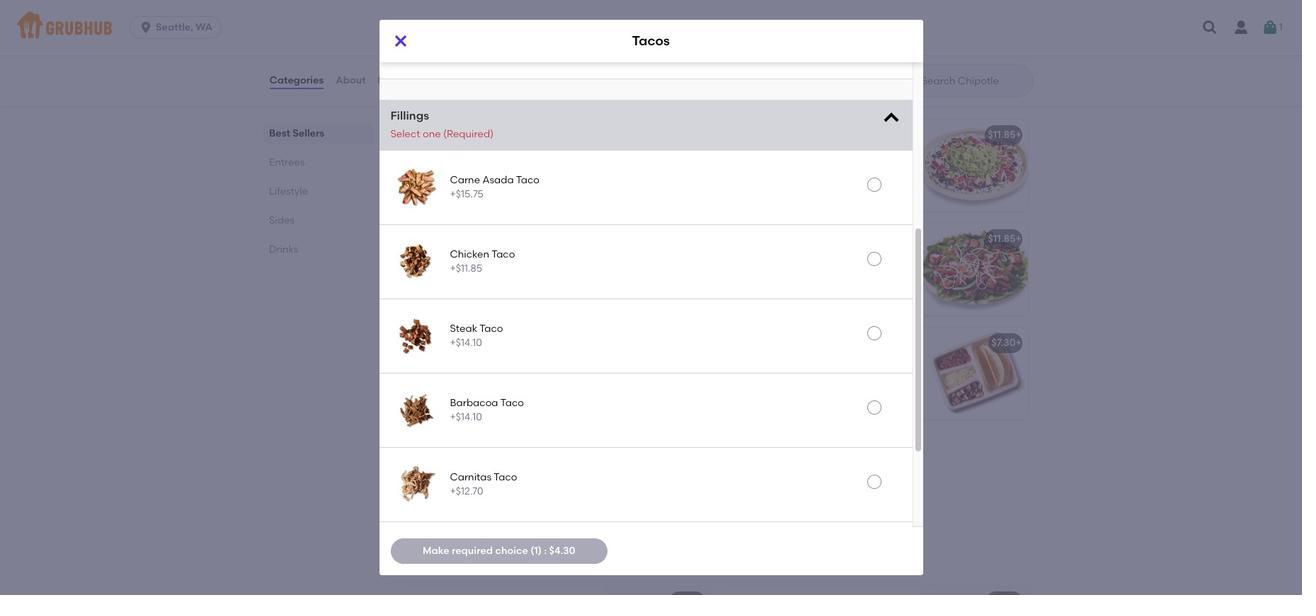 Task type: locate. For each thing, give the bounding box(es) containing it.
kid's
[[846, 401, 868, 413], [490, 476, 511, 488]]

freshly
[[801, 152, 832, 164], [483, 360, 515, 372]]

your choice of freshly grilled meat or sofritas served in a delicious bowl with rice, beans, or fajita veggies, and topped with guac, salsa, queso blanco, sour cream or cheese.
[[731, 152, 904, 222]]

1 horizontal spatial soft
[[831, 386, 849, 398]]

and left up on the left of the page
[[526, 375, 545, 387]]

choice down cheese
[[413, 268, 446, 280]]

1 vertical spatial fajita
[[540, 268, 565, 280]]

0 horizontal spatial kid's
[[490, 476, 511, 488]]

taco right steak
[[480, 323, 503, 335]]

a right go
[[901, 372, 908, 384]]

0 vertical spatial fajita
[[823, 181, 848, 193]]

1 horizontal spatial lifestyle
[[402, 554, 465, 571]]

grilled inside your choice of freshly grilled meat or sofritas served in a delicious bowl with rice, beans, or fajita veggies, and topped with guac, salsa, queso blanco, sour cream or cheese.
[[834, 152, 864, 164]]

to inside your choice of freshly grilled meat, sofritas, or guacamole, and up to five toppings served in a soft or hard-shell tortilla.
[[562, 375, 572, 387]]

taco inside carnitas taco +$12.70
[[494, 472, 518, 484]]

0 horizontal spatial fruit
[[456, 476, 475, 488]]

0 vertical spatial served
[[768, 166, 800, 178]]

1 horizontal spatial milk.
[[829, 415, 851, 427]]

veggies,
[[850, 181, 890, 193]]

of up 'veggies'
[[448, 268, 458, 280]]

$11.85 + for quesadilla
[[989, 233, 1022, 245]]

0 horizontal spatial tacos
[[413, 340, 442, 352]]

taco inside chicken taco +$11.85
[[492, 249, 515, 261]]

seattle, wa
[[156, 21, 213, 33]]

grilled inside your choice of freshly grilled meat, sofritas, or guacamole, and up to five toppings served in a soft or hard-shell tortilla.
[[517, 360, 547, 372]]

1 +$14.10 from the top
[[450, 337, 482, 349]]

svg image inside the 1 button
[[1263, 19, 1280, 36]]

freshly for in
[[801, 152, 832, 164]]

entrees
[[402, 87, 458, 104], [269, 157, 305, 169]]

queso
[[872, 195, 901, 207]]

served up beans,
[[768, 166, 800, 178]]

taco down the guacamole,
[[501, 397, 524, 409]]

your
[[555, 253, 576, 265]]

in down the guacamole,
[[512, 389, 520, 401]]

and right rice
[[501, 462, 520, 474]]

fajita
[[823, 181, 848, 193], [540, 268, 565, 280]]

:
[[544, 545, 547, 557]]

a left delicious
[[813, 166, 820, 178]]

with right go
[[879, 372, 899, 384]]

chicken taco +$11.85
[[450, 249, 515, 275]]

flour
[[472, 253, 496, 265]]

steak taco image
[[394, 314, 439, 359]]

1 horizontal spatial in
[[512, 389, 520, 401]]

sofritas,
[[413, 375, 451, 387]]

with left your
[[532, 253, 553, 265]]

Search Chipotle search field
[[921, 74, 1029, 88]]

2 $11.85 + from the top
[[989, 233, 1022, 245]]

0 vertical spatial $11.85 +
[[989, 129, 1022, 141]]

of up two
[[789, 358, 798, 370]]

1 vertical spatial chips
[[513, 476, 539, 488]]

0 horizontal spatial best
[[269, 128, 290, 140]]

1 horizontal spatial to
[[852, 372, 861, 384]]

grilled up the guacamole,
[[517, 360, 547, 372]]

tacos image
[[605, 328, 711, 420]]

+$11.85
[[450, 263, 483, 275]]

0 vertical spatial entrees
[[402, 87, 458, 104]]

1 horizontal spatial chips
[[870, 401, 895, 413]]

of
[[789, 152, 798, 164], [448, 268, 458, 280], [789, 358, 798, 370], [472, 360, 481, 372], [752, 386, 762, 398], [469, 462, 478, 474]]

freshly up the guacamole,
[[483, 360, 515, 372]]

0 horizontal spatial sofritas
[[491, 268, 526, 280]]

served down the guacamole,
[[477, 389, 509, 401]]

taco right asada
[[516, 174, 540, 186]]

2 vertical spatial in
[[512, 389, 520, 401]]

1 vertical spatial sofritas
[[491, 268, 526, 280]]

salad image
[[922, 224, 1028, 316]]

fruit down corn
[[813, 401, 832, 413]]

1 horizontal spatial fruit
[[813, 401, 832, 413]]

choice inside your choice of freshly grilled meat or sofritas served in a delicious bowl with rice, beans, or fajita veggies, and topped with guac, salsa, queso blanco, sour cream or cheese.
[[754, 152, 787, 164]]

sofritas down tortilla at top left
[[491, 268, 526, 280]]

your inside your choice of freshly grilled meat or sofritas served in a delicious bowl with rice, beans, or fajita veggies, and topped with guac, salsa, queso blanco, sour cream or cheese.
[[731, 152, 752, 164]]

your up queso, at the right bottom of page
[[731, 358, 752, 370]]

1 vertical spatial juice
[[453, 490, 476, 502]]

freshly up delicious
[[801, 152, 832, 164]]

meat, up up on the left of the page
[[549, 360, 577, 372]]

(required)
[[443, 128, 494, 140]]

1 horizontal spatial meat,
[[549, 360, 577, 372]]

toppings up corn
[[807, 372, 849, 384]]

0 horizontal spatial meat,
[[460, 268, 488, 280]]

sofritas
[[731, 166, 766, 178], [491, 268, 526, 280]]

0 horizontal spatial soft
[[532, 389, 549, 401]]

0 horizontal spatial milk.
[[490, 490, 512, 502]]

chips inside with a side of rice and beans. includes fruit or kid's chips and organic juice or milk.
[[513, 476, 539, 488]]

fajita inside cheese in a flour tortilla with your choice of meat, sofritas or fajita veggies and three included sides.
[[540, 268, 565, 280]]

fajita up sides.
[[540, 268, 565, 280]]

1 vertical spatial best
[[422, 323, 440, 333]]

1 $11.85 from the top
[[989, 129, 1016, 141]]

1 vertical spatial lifestyle
[[402, 554, 465, 571]]

two
[[786, 372, 804, 384]]

1 vertical spatial $11.85 +
[[989, 233, 1022, 245]]

chips
[[416, 8, 444, 20]]

choice up queso, at the right bottom of page
[[754, 358, 787, 370]]

0 horizontal spatial to
[[562, 375, 572, 387]]

toppings up shell
[[433, 389, 475, 401]]

of inside your choice of freshly grilled meat, sofritas, or guacamole, and up to five toppings served in a soft or hard-shell tortilla.
[[472, 360, 481, 372]]

0 horizontal spatial juice
[[453, 490, 476, 502]]

taco inside barbacoa taco +$14.10
[[501, 397, 524, 409]]

to right up on the left of the page
[[562, 375, 572, 387]]

a left side
[[438, 462, 444, 474]]

includes
[[413, 476, 454, 488]]

taco for chicken taco +$11.85
[[492, 249, 515, 261]]

quesadilla up cheese
[[413, 233, 466, 245]]

and
[[731, 195, 750, 207], [453, 282, 472, 294], [765, 372, 784, 384], [526, 375, 545, 387], [731, 415, 750, 427], [501, 462, 520, 474], [541, 476, 560, 488]]

+$14.10 inside steak taco +$14.10
[[450, 337, 482, 349]]

$11.85 for quesadilla
[[989, 233, 1016, 245]]

1 horizontal spatial organic
[[752, 415, 789, 427]]

1 horizontal spatial freshly
[[801, 152, 832, 164]]

seattle,
[[156, 21, 193, 33]]

cheese in a flour tortilla with your choice of meat, sofritas or fajita veggies and three included sides.
[[413, 253, 576, 294]]

0 vertical spatial $11.85
[[989, 129, 1016, 141]]

choice for your choice of meat, guacamole or queso, and two toppings to go with a pair of crispy corn or soft flour tortillas.includes fruit or kid's chips and organic juice or milk.
[[754, 358, 787, 370]]

to inside your choice of meat, guacamole or queso, and two toppings to go with a pair of crispy corn or soft flour tortillas.includes fruit or kid's chips and organic juice or milk.
[[852, 372, 861, 384]]

0 vertical spatial juice
[[792, 415, 814, 427]]

and inside your choice of freshly grilled meat or sofritas served in a delicious bowl with rice, beans, or fajita veggies, and topped with guac, salsa, queso blanco, sour cream or cheese.
[[731, 195, 750, 207]]

go
[[864, 372, 876, 384]]

chips down beans.
[[513, 476, 539, 488]]

soft inside your choice of meat, guacamole or queso, and two toppings to go with a pair of crispy corn or soft flour tortillas.includes fruit or kid's chips and organic juice or milk.
[[831, 386, 849, 398]]

make required choice (1) : $4.30
[[423, 545, 576, 557]]

taco left beans.
[[494, 472, 518, 484]]

sides
[[269, 215, 294, 227]]

best left sellers
[[269, 128, 290, 140]]

1 vertical spatial served
[[477, 389, 509, 401]]

juice inside with a side of rice and beans. includes fruit or kid's chips and organic juice or milk.
[[453, 490, 476, 502]]

soft down up on the left of the page
[[532, 389, 549, 401]]

$7.30 +
[[992, 337, 1022, 350]]

a
[[813, 166, 820, 178], [463, 253, 470, 265], [901, 372, 908, 384], [523, 389, 529, 401], [438, 462, 444, 474]]

1 vertical spatial organic
[[413, 490, 451, 502]]

freshly inside your choice of freshly grilled meat, sofritas, or guacamole, and up to five toppings served in a soft or hard-shell tortilla.
[[483, 360, 515, 372]]

milk. down rice
[[490, 490, 512, 502]]

+
[[1016, 129, 1022, 141], [1016, 233, 1022, 245], [1016, 337, 1022, 350], [699, 442, 705, 454]]

tortillas.includes
[[731, 401, 810, 413]]

make
[[423, 545, 450, 557]]

1 horizontal spatial served
[[768, 166, 800, 178]]

seattle, wa button
[[130, 16, 227, 39]]

grilled up delicious
[[834, 152, 864, 164]]

of up beans,
[[789, 152, 798, 164]]

$5.70
[[674, 442, 699, 454]]

your
[[731, 152, 752, 164], [731, 358, 752, 370], [413, 360, 434, 372]]

0 vertical spatial lifestyle
[[269, 186, 308, 198]]

$7.30
[[992, 337, 1016, 350]]

milk. down 'guacamole'
[[829, 415, 851, 427]]

2 horizontal spatial in
[[803, 166, 811, 178]]

juice
[[792, 415, 814, 427], [453, 490, 476, 502]]

1 horizontal spatial kid's
[[846, 401, 868, 413]]

0 vertical spatial kid's
[[846, 401, 868, 413]]

taco inside steak taco +$14.10
[[480, 323, 503, 335]]

juice down corn
[[792, 415, 814, 427]]

and down +$11.85
[[453, 282, 472, 294]]

1 vertical spatial kid's
[[490, 476, 511, 488]]

one taco image
[[394, 19, 439, 65]]

milk.
[[829, 415, 851, 427], [490, 490, 512, 502]]

0 vertical spatial sofritas
[[731, 166, 766, 178]]

0 horizontal spatial organic
[[413, 490, 451, 502]]

in inside your choice of freshly grilled meat, sofritas, or guacamole, and up to five toppings served in a soft or hard-shell tortilla.
[[512, 389, 520, 401]]

beans.
[[523, 462, 555, 474]]

1 vertical spatial +$14.10
[[450, 412, 482, 424]]

1 horizontal spatial fajita
[[823, 181, 848, 193]]

1 vertical spatial entrees
[[269, 157, 305, 169]]

1 $11.85 + from the top
[[989, 129, 1022, 141]]

entrees up fillings on the top of page
[[402, 87, 458, 104]]

2 $11.85 from the top
[[989, 233, 1016, 245]]

0 horizontal spatial fajita
[[540, 268, 565, 280]]

of up the guacamole,
[[472, 360, 481, 372]]

1 vertical spatial tacos
[[633, 33, 670, 49]]

1 vertical spatial freshly
[[483, 360, 515, 372]]

sofritas up rice,
[[731, 166, 766, 178]]

your up blanco, at the right of page
[[731, 152, 752, 164]]

kid's build your own image
[[922, 328, 1028, 420]]

&
[[446, 8, 454, 20]]

tacos
[[796, 8, 825, 20], [633, 33, 670, 49], [413, 340, 442, 352]]

+$14.10 down the barbacoa
[[450, 412, 482, 424]]

choice inside your choice of meat, guacamole or queso, and two toppings to go with a pair of crispy corn or soft flour tortillas.includes fruit or kid's chips and organic juice or milk.
[[754, 358, 787, 370]]

served
[[768, 166, 800, 178], [477, 389, 509, 401]]

2 +$14.10 from the top
[[450, 412, 482, 424]]

tortilla.
[[464, 403, 498, 416]]

0 vertical spatial chips
[[870, 401, 895, 413]]

0 horizontal spatial in
[[452, 253, 461, 265]]

a left flour
[[463, 253, 470, 265]]

blanco
[[490, 8, 524, 20]]

meat, down flour
[[460, 268, 488, 280]]

to
[[852, 372, 861, 384], [562, 375, 572, 387]]

organic
[[752, 415, 789, 427], [413, 490, 451, 502]]

of inside with a side of rice and beans. includes fruit or kid's chips and organic juice or milk.
[[469, 462, 478, 474]]

in
[[803, 166, 811, 178], [452, 253, 461, 265], [512, 389, 520, 401]]

of left rice
[[469, 462, 478, 474]]

organic down includes
[[413, 490, 451, 502]]

meat, inside your choice of meat, guacamole or queso, and two toppings to go with a pair of crispy corn or soft flour tortillas.includes fruit or kid's chips and organic juice or milk.
[[801, 358, 829, 370]]

1 vertical spatial toppings
[[433, 389, 475, 401]]

$11.85
[[989, 129, 1016, 141], [989, 233, 1016, 245]]

0 vertical spatial toppings
[[807, 372, 849, 384]]

0 vertical spatial freshly
[[801, 152, 832, 164]]

carne asada taco image
[[394, 165, 439, 211]]

+$14.10 inside barbacoa taco +$14.10
[[450, 412, 482, 424]]

organic down the 'tortillas.includes'
[[752, 415, 789, 427]]

to left go
[[852, 372, 861, 384]]

$4.30
[[549, 545, 576, 557]]

kid's down rice
[[490, 476, 511, 488]]

a inside your choice of freshly grilled meat, sofritas, or guacamole, and up to five toppings served in a soft or hard-shell tortilla.
[[523, 389, 529, 401]]

kid's down flour on the bottom right of the page
[[846, 401, 868, 413]]

freshly inside your choice of freshly grilled meat or sofritas served in a delicious bowl with rice, beans, or fajita veggies, and topped with guac, salsa, queso blanco, sour cream or cheese.
[[801, 152, 832, 164]]

or
[[895, 152, 904, 164], [811, 181, 821, 193], [826, 210, 836, 222], [528, 268, 538, 280], [889, 358, 899, 370], [453, 375, 463, 387], [819, 386, 829, 398], [552, 389, 562, 401], [834, 401, 844, 413], [817, 415, 827, 427], [477, 476, 487, 488], [478, 490, 488, 502]]

0 vertical spatial fruit
[[813, 401, 832, 413]]

+$14.10 down steak
[[450, 337, 482, 349]]

meat, up two
[[801, 358, 829, 370]]

1 horizontal spatial juice
[[792, 415, 814, 427]]

0 horizontal spatial toppings
[[433, 389, 475, 401]]

burrito button
[[405, 120, 711, 212]]

1 vertical spatial grilled
[[517, 360, 547, 372]]

+ for your choice of freshly grilled meat or sofritas served in a delicious bowl with rice, beans, or fajita veggies, and topped with guac, salsa, queso blanco, sour cream or cheese.
[[1016, 129, 1022, 141]]

organic inside with a side of rice and beans. includes fruit or kid's chips and organic juice or milk.
[[413, 490, 451, 502]]

(1)
[[531, 545, 542, 557]]

fruit down side
[[456, 476, 475, 488]]

or inside cheese in a flour tortilla with your choice of meat, sofritas or fajita veggies and three included sides.
[[528, 268, 538, 280]]

0 vertical spatial best
[[269, 128, 290, 140]]

0 vertical spatial quesadilla
[[413, 233, 466, 245]]

in up beans,
[[803, 166, 811, 178]]

your inside your choice of freshly grilled meat, sofritas, or guacamole, and up to five toppings served in a soft or hard-shell tortilla.
[[413, 360, 434, 372]]

0 horizontal spatial freshly
[[483, 360, 515, 372]]

$11.85 +
[[989, 129, 1022, 141], [989, 233, 1022, 245]]

your up sofritas,
[[413, 360, 434, 372]]

0 vertical spatial in
[[803, 166, 811, 178]]

1 horizontal spatial best
[[422, 323, 440, 333]]

0 horizontal spatial chips
[[513, 476, 539, 488]]

up
[[547, 375, 560, 387]]

guac,
[[813, 195, 840, 207]]

quesadilla image
[[605, 224, 711, 316]]

choice for your choice of freshly grilled meat, sofritas, or guacamole, and up to five toppings served in a soft or hard-shell tortilla.
[[437, 360, 469, 372]]

and up blanco, at the right of page
[[731, 195, 750, 207]]

0 vertical spatial +$14.10
[[450, 337, 482, 349]]

best for best sellers
[[269, 128, 290, 140]]

1 vertical spatial $11.85
[[989, 233, 1016, 245]]

1 vertical spatial in
[[452, 253, 461, 265]]

entrees down best sellers
[[269, 157, 305, 169]]

1 horizontal spatial grilled
[[834, 152, 864, 164]]

in right cheese
[[452, 253, 461, 265]]

freshly for and
[[483, 360, 515, 372]]

1 vertical spatial milk.
[[490, 490, 512, 502]]

juice down carnitas
[[453, 490, 476, 502]]

queso,
[[731, 372, 763, 384]]

0 vertical spatial organic
[[752, 415, 789, 427]]

$5.70 +
[[674, 442, 705, 454]]

of inside your choice of freshly grilled meat or sofritas served in a delicious bowl with rice, beans, or fajita veggies, and topped with guac, salsa, queso blanco, sour cream or cheese.
[[789, 152, 798, 164]]

drinks
[[269, 244, 298, 256]]

choice up sofritas,
[[437, 360, 469, 372]]

and inside cheese in a flour tortilla with your choice of meat, sofritas or fajita veggies and three included sides.
[[453, 282, 472, 294]]

taco right chicken
[[492, 249, 515, 261]]

soft left flour on the bottom right of the page
[[831, 386, 849, 398]]

a inside your choice of freshly grilled meat or sofritas served in a delicious bowl with rice, beans, or fajita veggies, and topped with guac, salsa, queso blanco, sour cream or cheese.
[[813, 166, 820, 178]]

your inside your choice of meat, guacamole or queso, and two toppings to go with a pair of crispy corn or soft flour tortillas.includes fruit or kid's chips and organic juice or milk.
[[731, 358, 752, 370]]

grilled
[[834, 152, 864, 164], [517, 360, 547, 372]]

0 vertical spatial milk.
[[829, 415, 851, 427]]

kid's quesadilla
[[413, 442, 492, 454]]

milk. inside your choice of meat, guacamole or queso, and two toppings to go with a pair of crispy corn or soft flour tortillas.includes fruit or kid's chips and organic juice or milk.
[[829, 415, 851, 427]]

1 horizontal spatial tacos
[[633, 33, 670, 49]]

choice up rice,
[[754, 152, 787, 164]]

quesadilla up side
[[439, 442, 492, 454]]

kid's quesadilla image
[[605, 432, 711, 524]]

a down the guacamole,
[[523, 389, 529, 401]]

$11.85 for burrito
[[989, 129, 1016, 141]]

choice inside your choice of freshly grilled meat, sofritas, or guacamole, and up to five toppings served in a soft or hard-shell tortilla.
[[437, 360, 469, 372]]

choice left (1)
[[496, 545, 528, 557]]

1 horizontal spatial sofritas
[[731, 166, 766, 178]]

crispy
[[764, 386, 793, 398]]

meat, inside your choice of freshly grilled meat, sofritas, or guacamole, and up to five toppings served in a soft or hard-shell tortilla.
[[549, 360, 577, 372]]

2 horizontal spatial tacos
[[796, 8, 825, 20]]

0 vertical spatial grilled
[[834, 152, 864, 164]]

with
[[731, 181, 751, 193], [790, 195, 810, 207], [532, 253, 553, 265], [879, 372, 899, 384]]

0 horizontal spatial grilled
[[517, 360, 547, 372]]

fajita down delicious
[[823, 181, 848, 193]]

and inside your choice of freshly grilled meat, sofritas, or guacamole, and up to five toppings served in a soft or hard-shell tortilla.
[[526, 375, 545, 387]]

steak
[[450, 323, 478, 335]]

blanco,
[[731, 210, 767, 222]]

choice
[[754, 152, 787, 164], [413, 268, 446, 280], [754, 358, 787, 370], [437, 360, 469, 372], [496, 545, 528, 557]]

with left rice,
[[731, 181, 751, 193]]

2 horizontal spatial meat,
[[801, 358, 829, 370]]

chips down flour on the bottom right of the page
[[870, 401, 895, 413]]

best left seller
[[422, 323, 440, 333]]

0 vertical spatial tacos
[[796, 8, 825, 20]]

lifestyle
[[269, 186, 308, 198], [402, 554, 465, 571]]

sofritas inside cheese in a flour tortilla with your choice of meat, sofritas or fajita veggies and three included sides.
[[491, 268, 526, 280]]

topped
[[752, 195, 788, 207]]

1 horizontal spatial toppings
[[807, 372, 849, 384]]

categories button
[[269, 55, 325, 106]]

0 horizontal spatial served
[[477, 389, 509, 401]]

tacos button
[[786, 0, 1028, 54]]

carnitas
[[450, 472, 492, 484]]

categories
[[270, 74, 324, 86]]

svg image
[[1202, 19, 1219, 36], [1263, 19, 1280, 36], [139, 21, 153, 35], [392, 33, 409, 50]]

1 vertical spatial fruit
[[456, 476, 475, 488]]



Task type: vqa. For each thing, say whether or not it's contained in the screenshot.
first Fries from the bottom of the page
no



Task type: describe. For each thing, give the bounding box(es) containing it.
guacamole
[[832, 358, 887, 370]]

reviews button
[[377, 55, 418, 106]]

flour
[[852, 386, 873, 398]]

wa
[[196, 21, 213, 33]]

1 horizontal spatial entrees
[[402, 87, 458, 104]]

search icon image
[[899, 72, 916, 89]]

best sellers
[[269, 128, 324, 140]]

sides.
[[546, 282, 573, 294]]

fruit inside with a side of rice and beans. includes fruit or kid's chips and organic juice or milk.
[[456, 476, 475, 488]]

burrito
[[413, 129, 446, 141]]

shell
[[440, 403, 462, 416]]

0 horizontal spatial lifestyle
[[269, 186, 308, 198]]

svg image inside seattle, wa button
[[139, 21, 153, 35]]

burrito bowl image
[[922, 120, 1028, 212]]

taco for carnitas taco +$12.70
[[494, 472, 518, 484]]

fruit inside your choice of meat, guacamole or queso, and two toppings to go with a pair of crispy corn or soft flour tortillas.includes fruit or kid's chips and organic juice or milk.
[[813, 401, 832, 413]]

required
[[452, 545, 493, 557]]

best for best seller
[[422, 323, 440, 333]]

fillings
[[391, 109, 429, 123]]

veggies
[[413, 282, 450, 294]]

bowl
[[867, 166, 890, 178]]

toppings inside your choice of meat, guacamole or queso, and two toppings to go with a pair of crispy corn or soft flour tortillas.includes fruit or kid's chips and organic juice or milk.
[[807, 372, 849, 384]]

sofritas inside your choice of freshly grilled meat or sofritas served in a delicious bowl with rice, beans, or fajita veggies, and topped with guac, salsa, queso blanco, sour cream or cheese.
[[731, 166, 766, 178]]

1 button
[[1263, 15, 1283, 40]]

fillings select one (required)
[[391, 109, 494, 140]]

chips & queso blanco button
[[405, 0, 774, 54]]

toppings inside your choice of freshly grilled meat, sofritas, or guacamole, and up to five toppings served in a soft or hard-shell tortilla.
[[433, 389, 475, 401]]

guacamole,
[[466, 375, 524, 387]]

1
[[1280, 21, 1283, 33]]

soft inside your choice of freshly grilled meat, sofritas, or guacamole, and up to five toppings served in a soft or hard-shell tortilla.
[[532, 389, 549, 401]]

grilled for meat,
[[517, 360, 547, 372]]

sour
[[769, 210, 790, 222]]

carne
[[450, 174, 480, 186]]

with up cream on the right
[[790, 195, 810, 207]]

in inside your choice of freshly grilled meat or sofritas served in a delicious bowl with rice, beans, or fajita veggies, and topped with guac, salsa, queso blanco, sour cream or cheese.
[[803, 166, 811, 178]]

with a side of rice and beans. includes fruit or kid's chips and organic juice or milk.
[[413, 462, 560, 502]]

pair
[[731, 386, 750, 398]]

cheese.
[[838, 210, 875, 222]]

carne asada taco +$15.75
[[450, 174, 540, 201]]

reviews
[[378, 74, 417, 86]]

delicious
[[822, 166, 865, 178]]

rice
[[481, 462, 499, 474]]

organic inside your choice of meat, guacamole or queso, and two toppings to go with a pair of crispy corn or soft flour tortillas.includes fruit or kid's chips and organic juice or milk.
[[752, 415, 789, 427]]

a inside with a side of rice and beans. includes fruit or kid's chips and organic juice or milk.
[[438, 462, 444, 474]]

three
[[474, 282, 500, 294]]

taco for barbacoa taco +$14.10
[[501, 397, 524, 409]]

1 vertical spatial quesadilla
[[439, 442, 492, 454]]

hard-
[[413, 403, 440, 416]]

tacos inside button
[[796, 8, 825, 20]]

cheese
[[413, 253, 450, 265]]

and down beans.
[[541, 476, 560, 488]]

wholesome bowl image
[[922, 587, 1028, 596]]

with inside your choice of meat, guacamole or queso, and two toppings to go with a pair of crispy corn or soft flour tortillas.includes fruit or kid's chips and organic juice or milk.
[[879, 372, 899, 384]]

juice inside your choice of meat, guacamole or queso, and two toppings to go with a pair of crispy corn or soft flour tortillas.includes fruit or kid's chips and organic juice or milk.
[[792, 415, 814, 427]]

carnitas taco +$12.70
[[450, 472, 518, 498]]

$11.85 + for burrito
[[989, 129, 1022, 141]]

barbacoa
[[450, 397, 498, 409]]

your choice of meat, guacamole or queso, and two toppings to go with a pair of crispy corn or soft flour tortillas.includes fruit or kid's chips and organic juice or milk.
[[731, 358, 908, 427]]

about
[[336, 74, 366, 86]]

served inside your choice of freshly grilled meat or sofritas served in a delicious bowl with rice, beans, or fajita veggies, and topped with guac, salsa, queso blanco, sour cream or cheese.
[[768, 166, 800, 178]]

of inside cheese in a flour tortilla with your choice of meat, sofritas or fajita veggies and three included sides.
[[448, 268, 458, 280]]

+ for with a side of rice and beans. includes fruit or kid's chips and organic juice or milk.
[[699, 442, 705, 454]]

included
[[502, 282, 544, 294]]

rice,
[[753, 181, 774, 193]]

kid's
[[413, 442, 437, 454]]

meat, inside cheese in a flour tortilla with your choice of meat, sofritas or fajita veggies and three included sides.
[[460, 268, 488, 280]]

milk. inside with a side of rice and beans. includes fruit or kid's chips and organic juice or milk.
[[490, 490, 512, 502]]

carnitas taco image
[[394, 463, 439, 508]]

+$14.10 for barbacoa
[[450, 412, 482, 424]]

chips & queso blanco
[[416, 8, 524, 20]]

0 horizontal spatial entrees
[[269, 157, 305, 169]]

burrito image
[[605, 120, 711, 212]]

your for your choice of meat, guacamole or queso, and two toppings to go with a pair of crispy corn or soft flour tortillas.includes fruit or kid's chips and organic juice or milk.
[[731, 358, 752, 370]]

salsa,
[[842, 195, 870, 207]]

and up the crispy
[[765, 372, 784, 384]]

+$14.10 for steak
[[450, 337, 482, 349]]

+ for your choice of meat, guacamole or queso, and two toppings to go with a pair of crispy corn or soft flour tortillas.includes fruit or kid's chips and organic juice or milk.
[[1016, 337, 1022, 350]]

and down pair
[[731, 415, 750, 427]]

served inside your choice of freshly grilled meat, sofritas, or guacamole, and up to five toppings served in a soft or hard-shell tortilla.
[[477, 389, 509, 401]]

choice inside cheese in a flour tortilla with your choice of meat, sofritas or fajita veggies and three included sides.
[[413, 268, 446, 280]]

asada
[[483, 174, 514, 186]]

with inside cheese in a flour tortilla with your choice of meat, sofritas or fajita veggies and three included sides.
[[532, 253, 553, 265]]

2 vertical spatial tacos
[[413, 340, 442, 352]]

kid's inside with a side of rice and beans. includes fruit or kid's chips and organic juice or milk.
[[490, 476, 511, 488]]

barbacoa taco image
[[394, 388, 439, 434]]

beans,
[[776, 181, 808, 193]]

main navigation navigation
[[0, 0, 1303, 55]]

svg image
[[882, 109, 902, 128]]

one
[[423, 128, 441, 140]]

corn
[[795, 386, 817, 398]]

in inside cheese in a flour tortilla with your choice of meat, sofritas or fajita veggies and three included sides.
[[452, 253, 461, 265]]

meat
[[866, 152, 892, 164]]

about button
[[335, 55, 367, 106]]

taco inside "carne asada taco +$15.75"
[[516, 174, 540, 186]]

grilled for meat
[[834, 152, 864, 164]]

queso
[[456, 8, 487, 20]]

a inside your choice of meat, guacamole or queso, and two toppings to go with a pair of crispy corn or soft flour tortillas.includes fruit or kid's chips and organic juice or milk.
[[901, 372, 908, 384]]

chicken
[[450, 249, 490, 261]]

cream
[[792, 210, 824, 222]]

of right pair
[[752, 386, 762, 398]]

tortilla
[[498, 253, 530, 265]]

steak taco +$14.10
[[450, 323, 503, 349]]

chips inside your choice of meat, guacamole or queso, and two toppings to go with a pair of crispy corn or soft flour tortillas.includes fruit or kid's chips and organic juice or milk.
[[870, 401, 895, 413]]

taco for steak taco +$14.10
[[480, 323, 503, 335]]

side
[[447, 462, 466, 474]]

a inside cheese in a flour tortilla with your choice of meat, sofritas or fajita veggies and three included sides.
[[463, 253, 470, 265]]

best seller
[[422, 323, 465, 333]]

five
[[413, 389, 430, 401]]

chicken taco image
[[394, 240, 439, 285]]

select
[[391, 128, 421, 140]]

balanced macros bowl image
[[605, 587, 711, 596]]

your for your choice of freshly grilled meat, sofritas, or guacamole, and up to five toppings served in a soft or hard-shell tortilla.
[[413, 360, 434, 372]]

fajita inside your choice of freshly grilled meat or sofritas served in a delicious bowl with rice, beans, or fajita veggies, and topped with guac, salsa, queso blanco, sour cream or cheese.
[[823, 181, 848, 193]]

kid's inside your choice of meat, guacamole or queso, and two toppings to go with a pair of crispy corn or soft flour tortillas.includes fruit or kid's chips and organic juice or milk.
[[846, 401, 868, 413]]

+$15.75
[[450, 189, 484, 201]]

+$12.70
[[450, 486, 484, 498]]

barbacoa taco +$14.10
[[450, 397, 524, 424]]

your choice of freshly grilled meat, sofritas, or guacamole, and up to five toppings served in a soft or hard-shell tortilla.
[[413, 360, 577, 416]]

with
[[413, 462, 436, 474]]

your for your choice of freshly grilled meat or sofritas served in a delicious bowl with rice, beans, or fajita veggies, and topped with guac, salsa, queso blanco, sour cream or cheese.
[[731, 152, 752, 164]]

choice for your choice of freshly grilled meat or sofritas served in a delicious bowl with rice, beans, or fajita veggies, and topped with guac, salsa, queso blanco, sour cream or cheese.
[[754, 152, 787, 164]]

sellers
[[292, 128, 324, 140]]



